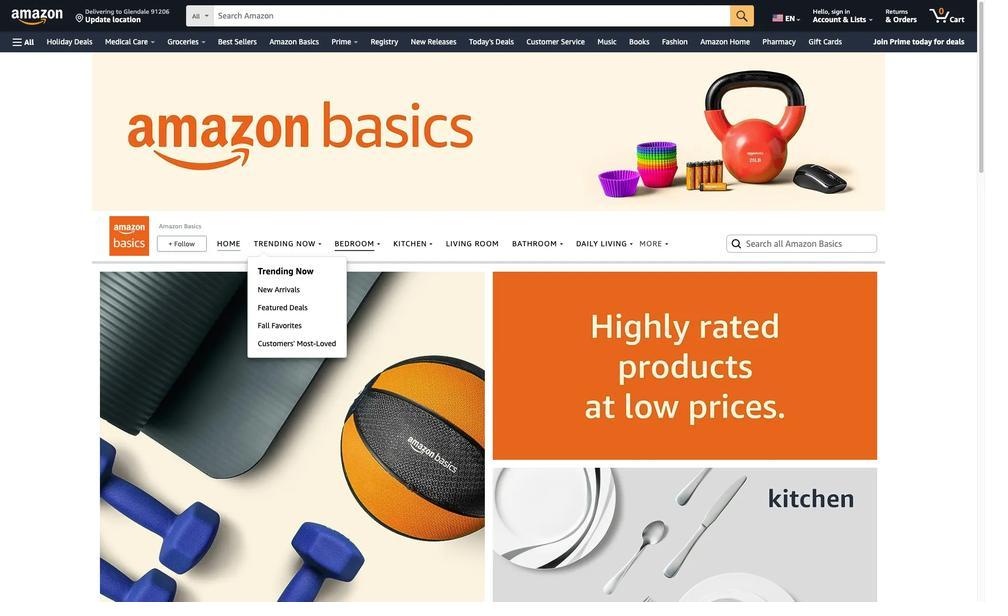 Task type: vqa. For each thing, say whether or not it's contained in the screenshot.
main
no



Task type: locate. For each thing, give the bounding box(es) containing it.
all up groceries link
[[192, 12, 200, 20]]

amazon basics link
[[263, 34, 326, 49], [159, 222, 201, 230]]

1 horizontal spatial basics
[[299, 37, 319, 46]]

glendale
[[124, 7, 149, 15]]

2 horizontal spatial amazon
[[701, 37, 728, 46]]

home
[[730, 37, 751, 46]]

amazon basics up + follow button
[[159, 222, 201, 230]]

0 horizontal spatial deals
[[74, 37, 93, 46]]

music link
[[592, 34, 623, 49]]

0 horizontal spatial amazon basics link
[[159, 222, 201, 230]]

0 horizontal spatial amazon basics
[[159, 222, 201, 230]]

1 horizontal spatial amazon basics
[[270, 37, 319, 46]]

1 horizontal spatial amazon basics link
[[263, 34, 326, 49]]

0 vertical spatial all
[[192, 12, 200, 20]]

for
[[935, 37, 945, 46]]

amazon up +
[[159, 222, 182, 230]]

1 & from the left
[[844, 15, 849, 24]]

gift cards
[[809, 37, 843, 46]]

&
[[844, 15, 849, 24], [886, 15, 892, 24]]

1 horizontal spatial &
[[886, 15, 892, 24]]

None submit
[[731, 5, 755, 26]]

amazon
[[270, 37, 297, 46], [701, 37, 728, 46], [159, 222, 182, 230]]

amazon for amazon basics link to the right
[[270, 37, 297, 46]]

deals
[[74, 37, 93, 46], [496, 37, 514, 46]]

update
[[85, 15, 111, 24]]

amazon basics link up + follow button
[[159, 222, 201, 230]]

1 horizontal spatial all
[[192, 12, 200, 20]]

+
[[169, 240, 173, 248]]

1 deals from the left
[[74, 37, 93, 46]]

0 horizontal spatial prime
[[332, 37, 352, 46]]

returns & orders
[[886, 7, 918, 24]]

prime right join on the top right of page
[[891, 37, 911, 46]]

basics inside "navigation" navigation
[[299, 37, 319, 46]]

account
[[814, 15, 842, 24]]

1 vertical spatial all
[[24, 37, 34, 46]]

0 horizontal spatial &
[[844, 15, 849, 24]]

basics
[[299, 37, 319, 46], [184, 222, 201, 230]]

Search all Amazon Basics search field
[[747, 235, 860, 253]]

amazon basics right sellers
[[270, 37, 319, 46]]

deals inside today's deals link
[[496, 37, 514, 46]]

books
[[630, 37, 650, 46]]

2 deals from the left
[[496, 37, 514, 46]]

join
[[874, 37, 889, 46]]

basics left 'prime' link
[[299, 37, 319, 46]]

en link
[[767, 3, 806, 29]]

pharmacy link
[[757, 34, 803, 49]]

groceries link
[[161, 34, 212, 49]]

navigation navigation
[[0, 0, 978, 52]]

& inside returns & orders
[[886, 15, 892, 24]]

books link
[[623, 34, 656, 49]]

delivering to glendale 91206 update location
[[85, 7, 170, 24]]

1 vertical spatial amazon basics
[[159, 222, 201, 230]]

search image
[[731, 238, 744, 250]]

& left orders
[[886, 15, 892, 24]]

all down amazon image
[[24, 37, 34, 46]]

all
[[192, 12, 200, 20], [24, 37, 34, 46]]

amazon for "amazon home" link at the right top
[[701, 37, 728, 46]]

registry
[[371, 37, 398, 46]]

& left lists
[[844, 15, 849, 24]]

1 horizontal spatial deals
[[496, 37, 514, 46]]

lists
[[851, 15, 867, 24]]

1 vertical spatial basics
[[184, 222, 201, 230]]

amazon basics
[[270, 37, 319, 46], [159, 222, 201, 230]]

deals inside holiday deals 'link'
[[74, 37, 93, 46]]

2 & from the left
[[886, 15, 892, 24]]

1 horizontal spatial prime
[[891, 37, 911, 46]]

location
[[113, 15, 141, 24]]

sellers
[[235, 37, 257, 46]]

0 vertical spatial amazon basics link
[[263, 34, 326, 49]]

basics up follow
[[184, 222, 201, 230]]

0 horizontal spatial basics
[[184, 222, 201, 230]]

amazon right sellers
[[270, 37, 297, 46]]

holiday deals link
[[40, 34, 99, 49]]

groceries
[[168, 37, 199, 46]]

0 horizontal spatial all
[[24, 37, 34, 46]]

amazon basics inside "navigation" navigation
[[270, 37, 319, 46]]

0 vertical spatial amazon basics
[[270, 37, 319, 46]]

amazon left the 'home'
[[701, 37, 728, 46]]

Search Amazon text field
[[214, 6, 731, 26]]

fashion
[[663, 37, 688, 46]]

hello,
[[814, 7, 830, 15]]

customer
[[527, 37, 559, 46]]

amazon image
[[12, 10, 63, 25]]

deals for today's deals
[[496, 37, 514, 46]]

0 vertical spatial basics
[[299, 37, 319, 46]]

delivering
[[85, 7, 114, 15]]

sign
[[832, 7, 844, 15]]

all button
[[8, 32, 39, 52]]

amazon home link
[[695, 34, 757, 49]]

deals right 'today's'
[[496, 37, 514, 46]]

cart
[[950, 15, 965, 24]]

to
[[116, 7, 122, 15]]

today
[[913, 37, 933, 46]]

1 horizontal spatial amazon
[[270, 37, 297, 46]]

amazon basics link right sellers
[[263, 34, 326, 49]]

prime left registry
[[332, 37, 352, 46]]

deals right holiday
[[74, 37, 93, 46]]

gift
[[809, 37, 822, 46]]

prime
[[332, 37, 352, 46], [891, 37, 911, 46]]



Task type: describe. For each thing, give the bounding box(es) containing it.
cards
[[824, 37, 843, 46]]

+ follow
[[169, 240, 195, 248]]

gift cards link
[[803, 34, 856, 49]]

orders
[[894, 15, 918, 24]]

account & lists
[[814, 15, 867, 24]]

follow
[[174, 240, 195, 248]]

none submit inside all search box
[[731, 5, 755, 26]]

0 horizontal spatial amazon
[[159, 222, 182, 230]]

en
[[786, 14, 796, 23]]

2 prime from the left
[[891, 37, 911, 46]]

& for account
[[844, 15, 849, 24]]

today's
[[469, 37, 494, 46]]

returns
[[886, 7, 909, 15]]

new releases link
[[405, 34, 463, 49]]

all inside button
[[24, 37, 34, 46]]

customer service link
[[521, 34, 592, 49]]

& for returns
[[886, 15, 892, 24]]

in
[[846, 7, 851, 15]]

music
[[598, 37, 617, 46]]

medical
[[105, 37, 131, 46]]

registry link
[[365, 34, 405, 49]]

holiday deals
[[47, 37, 93, 46]]

1 prime from the left
[[332, 37, 352, 46]]

customer service
[[527, 37, 585, 46]]

pharmacy
[[763, 37, 797, 46]]

care
[[133, 37, 148, 46]]

today's deals link
[[463, 34, 521, 49]]

best sellers
[[218, 37, 257, 46]]

new
[[411, 37, 426, 46]]

releases
[[428, 37, 457, 46]]

best
[[218, 37, 233, 46]]

join prime today for deals link
[[870, 35, 969, 49]]

amazon basics logo image
[[109, 216, 149, 256]]

today's deals
[[469, 37, 514, 46]]

All search field
[[187, 5, 755, 28]]

91206
[[151, 7, 170, 15]]

join prime today for deals
[[874, 37, 965, 46]]

medical care link
[[99, 34, 161, 49]]

fashion link
[[656, 34, 695, 49]]

0
[[940, 6, 945, 16]]

hello, sign in
[[814, 7, 851, 15]]

deals
[[947, 37, 965, 46]]

amazon home
[[701, 37, 751, 46]]

service
[[561, 37, 585, 46]]

all inside search box
[[192, 12, 200, 20]]

holiday
[[47, 37, 72, 46]]

best sellers link
[[212, 34, 263, 49]]

new releases
[[411, 37, 457, 46]]

prime link
[[326, 34, 365, 49]]

+ follow button
[[157, 237, 206, 251]]

1 vertical spatial amazon basics link
[[159, 222, 201, 230]]

deals for holiday deals
[[74, 37, 93, 46]]

medical care
[[105, 37, 148, 46]]



